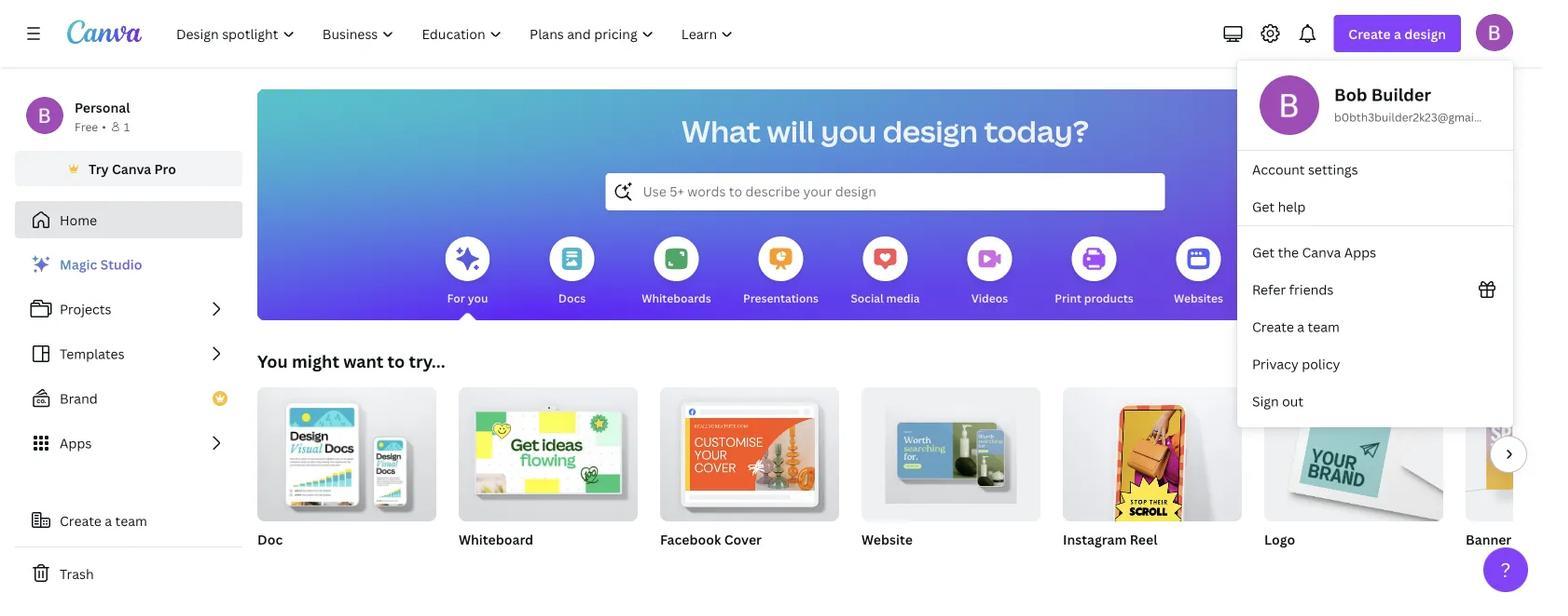 Task type: describe. For each thing, give the bounding box(es) containing it.
try canva pro
[[89, 160, 176, 178]]

instagram
[[1063, 531, 1127, 549]]

account settings link
[[1237, 151, 1513, 188]]

get the canva apps link
[[1237, 234, 1513, 271]]

facebook cover group
[[660, 380, 839, 573]]

refer friends
[[1252, 281, 1334, 299]]

whiteboard group
[[459, 380, 638, 573]]

unlimited
[[459, 555, 512, 571]]

social
[[851, 290, 884, 306]]

templates link
[[15, 336, 242, 373]]

policy
[[1302, 356, 1340, 373]]

try...
[[409, 350, 445, 373]]

will
[[767, 111, 815, 152]]

whiteboards button
[[642, 224, 711, 321]]

1 vertical spatial create a team
[[60, 512, 147, 530]]

products
[[1084, 290, 1134, 306]]

0 horizontal spatial design
[[883, 111, 978, 152]]

websites
[[1174, 290, 1223, 306]]

bob
[[1334, 83, 1367, 106]]

print products button
[[1055, 224, 1134, 321]]

studio
[[100, 256, 142, 274]]

×
[[1480, 555, 1486, 571]]

brand
[[60, 390, 98, 408]]

group for instagram reel
[[1063, 380, 1242, 533]]

account
[[1252, 161, 1305, 179]]

? button
[[1484, 548, 1528, 593]]

to
[[387, 350, 405, 373]]

you inside for you button
[[468, 290, 488, 306]]

more button
[[1281, 224, 1326, 321]]

magic studio link
[[15, 246, 242, 283]]

get help button
[[1237, 188, 1513, 226]]

banner
[[1466, 531, 1512, 549]]

videos button
[[967, 224, 1012, 321]]

a for topmost create a team button
[[1297, 318, 1305, 336]]

apps inside apps "link"
[[60, 435, 92, 453]]

whiteboards
[[642, 290, 711, 306]]

list containing get the canva apps
[[1237, 234, 1513, 421]]

social media button
[[851, 224, 920, 321]]

sign out
[[1252, 393, 1304, 411]]

presentations button
[[743, 224, 819, 321]]

bob builder menu
[[1237, 61, 1513, 428]]

website
[[862, 531, 913, 549]]

brand link
[[15, 380, 242, 418]]

magic studio
[[60, 256, 142, 274]]

get the canva apps
[[1252, 244, 1376, 262]]

try
[[89, 160, 109, 178]]

group for facebook cover
[[660, 380, 839, 522]]

create for create a design dropdown button
[[1349, 25, 1391, 42]]

personal
[[75, 98, 130, 116]]

canva inside list
[[1302, 244, 1341, 262]]

social media
[[851, 290, 920, 306]]

home link
[[15, 201, 242, 239]]

websites button
[[1174, 224, 1223, 321]]

try canva pro button
[[15, 151, 242, 187]]

for you
[[447, 290, 488, 306]]

privacy policy link
[[1237, 346, 1513, 383]]

72 × 36 in button
[[1466, 554, 1533, 573]]

you might want to try...
[[257, 350, 445, 373]]

pro
[[154, 160, 176, 178]]

get for get the canva apps
[[1252, 244, 1275, 262]]

get for get help
[[1252, 198, 1275, 216]]

list containing account settings
[[1237, 151, 1513, 226]]

projects link
[[15, 291, 242, 328]]

help
[[1278, 198, 1306, 216]]

0 horizontal spatial a
[[105, 512, 112, 530]]

create a design
[[1349, 25, 1446, 42]]

free •
[[75, 119, 106, 134]]

in
[[1505, 555, 1515, 571]]

72
[[1466, 555, 1478, 571]]

create a design button
[[1334, 15, 1461, 52]]

privacy
[[1252, 356, 1299, 373]]

refer friends link
[[1237, 271, 1513, 309]]

account settings
[[1252, 161, 1358, 179]]

apps link
[[15, 425, 242, 463]]

whiteboard
[[459, 531, 533, 549]]

refer
[[1252, 281, 1286, 299]]

facebook
[[660, 531, 721, 549]]



Task type: locate. For each thing, give the bounding box(es) containing it.
apps up refer friends link
[[1344, 244, 1376, 262]]

0 vertical spatial design
[[1405, 25, 1446, 42]]

out
[[1282, 393, 1304, 411]]

builder
[[1371, 83, 1431, 106]]

free
[[75, 119, 98, 134]]

1 horizontal spatial team
[[1308, 318, 1340, 336]]

1 horizontal spatial create a team
[[1252, 318, 1340, 336]]

0 horizontal spatial team
[[115, 512, 147, 530]]

1 horizontal spatial create
[[1252, 318, 1294, 336]]

0 vertical spatial team
[[1308, 318, 1340, 336]]

1 vertical spatial design
[[883, 111, 978, 152]]

create down refer
[[1252, 318, 1294, 336]]

team down the more
[[1308, 318, 1340, 336]]

trash link
[[15, 556, 242, 593]]

videos
[[971, 290, 1008, 306]]

0 vertical spatial canva
[[112, 160, 151, 178]]

group for logo
[[1264, 388, 1444, 522]]

whiteboard unlimited
[[459, 531, 533, 571]]

a down the more
[[1297, 318, 1305, 336]]

a inside the bob builder menu
[[1297, 318, 1305, 336]]

2 horizontal spatial create
[[1349, 25, 1391, 42]]

0 vertical spatial create
[[1349, 25, 1391, 42]]

bob builder image
[[1476, 14, 1513, 51]]

create inside list
[[1252, 318, 1294, 336]]

get
[[1252, 198, 1275, 216], [1252, 244, 1275, 262]]

a up trash link
[[105, 512, 112, 530]]

b0bth3builder2k23@gmail.com
[[1334, 110, 1504, 125]]

Search search field
[[643, 174, 1128, 210]]

create a team button up policy
[[1237, 309, 1513, 346]]

create a team inside list
[[1252, 318, 1340, 336]]

the
[[1278, 244, 1299, 262]]

?
[[1501, 557, 1511, 584]]

list
[[1237, 151, 1513, 226], [1237, 234, 1513, 421], [15, 246, 242, 463]]

templates
[[60, 345, 125, 363]]

sign out button
[[1237, 383, 1513, 421]]

apps down brand
[[60, 435, 92, 453]]

what
[[682, 111, 761, 152]]

0 horizontal spatial you
[[468, 290, 488, 306]]

create a team
[[1252, 318, 1340, 336], [60, 512, 147, 530]]

create a team up trash link
[[60, 512, 147, 530]]

canva right the
[[1302, 244, 1341, 262]]

0 horizontal spatial create a team button
[[15, 503, 242, 540]]

create up "trash"
[[60, 512, 102, 530]]

group for doc
[[257, 380, 436, 522]]

1 horizontal spatial create a team button
[[1237, 309, 1513, 346]]

1 vertical spatial create
[[1252, 318, 1294, 336]]

team
[[1308, 318, 1340, 336], [115, 512, 147, 530]]

0 vertical spatial get
[[1252, 198, 1275, 216]]

want
[[343, 350, 383, 373]]

apps
[[1344, 244, 1376, 262], [60, 435, 92, 453]]

1 get from the top
[[1252, 198, 1275, 216]]

privacy policy
[[1252, 356, 1340, 373]]

None search field
[[606, 173, 1165, 211]]

1 vertical spatial get
[[1252, 244, 1275, 262]]

2 horizontal spatial a
[[1394, 25, 1402, 42]]

you right for
[[468, 290, 488, 306]]

group for website
[[862, 380, 1041, 522]]

more
[[1289, 290, 1317, 306]]

team inside list
[[1308, 318, 1340, 336]]

bob builder b0bth3builder2k23@gmail.com
[[1334, 83, 1504, 125]]

(land
[[1515, 531, 1543, 549]]

today?
[[984, 111, 1089, 152]]

a up builder
[[1394, 25, 1402, 42]]

canva inside try canva pro button
[[112, 160, 151, 178]]

1 vertical spatial canva
[[1302, 244, 1341, 262]]

cover
[[724, 531, 762, 549]]

canva
[[112, 160, 151, 178], [1302, 244, 1341, 262]]

banner (land 72 × 36 in
[[1466, 531, 1543, 571]]

design up search search box
[[883, 111, 978, 152]]

create a team button
[[1237, 309, 1513, 346], [15, 503, 242, 540]]

doc group
[[257, 380, 436, 573]]

design
[[1405, 25, 1446, 42], [883, 111, 978, 152]]

reel
[[1130, 531, 1158, 549]]

create a team down the more
[[1252, 318, 1340, 336]]

instagram reel group
[[1063, 380, 1242, 573]]

get help
[[1252, 198, 1306, 216]]

36
[[1488, 555, 1502, 571]]

trash
[[60, 566, 94, 583]]

group for banner (land
[[1466, 388, 1543, 522]]

projects
[[60, 301, 111, 318]]

get inside button
[[1252, 198, 1275, 216]]

apps inside get the canva apps link
[[1344, 244, 1376, 262]]

0 horizontal spatial create a team
[[60, 512, 147, 530]]

group for whiteboard
[[459, 380, 638, 522]]

0 vertical spatial create a team
[[1252, 318, 1340, 336]]

for
[[447, 290, 465, 306]]

•
[[102, 119, 106, 134]]

friends
[[1289, 281, 1334, 299]]

for you button
[[445, 224, 490, 321]]

1 vertical spatial team
[[115, 512, 147, 530]]

team up trash link
[[115, 512, 147, 530]]

design up builder
[[1405, 25, 1446, 42]]

1 horizontal spatial canva
[[1302, 244, 1341, 262]]

canva right try on the top of page
[[112, 160, 151, 178]]

website group
[[862, 380, 1041, 573]]

group
[[257, 380, 436, 522], [459, 380, 638, 522], [660, 380, 839, 522], [862, 380, 1041, 522], [1063, 380, 1242, 533], [1264, 388, 1444, 522], [1466, 388, 1543, 522]]

1 vertical spatial create a team button
[[15, 503, 242, 540]]

0 horizontal spatial apps
[[60, 435, 92, 453]]

magic
[[60, 256, 97, 274]]

a for create a design dropdown button
[[1394, 25, 1402, 42]]

docs button
[[550, 224, 594, 321]]

2 vertical spatial create
[[60, 512, 102, 530]]

design inside dropdown button
[[1405, 25, 1446, 42]]

0 vertical spatial a
[[1394, 25, 1402, 42]]

instagram reel
[[1063, 531, 1158, 549]]

create inside dropdown button
[[1349, 25, 1391, 42]]

presentations
[[743, 290, 819, 306]]

1 vertical spatial apps
[[60, 435, 92, 453]]

list containing magic studio
[[15, 246, 242, 463]]

0 horizontal spatial canva
[[112, 160, 151, 178]]

1 vertical spatial you
[[468, 290, 488, 306]]

you right will
[[821, 111, 877, 152]]

2 get from the top
[[1252, 244, 1275, 262]]

settings
[[1308, 161, 1358, 179]]

get left the
[[1252, 244, 1275, 262]]

1 horizontal spatial apps
[[1344, 244, 1376, 262]]

print products
[[1055, 290, 1134, 306]]

sign
[[1252, 393, 1279, 411]]

0 horizontal spatial create
[[60, 512, 102, 530]]

create for topmost create a team button
[[1252, 318, 1294, 336]]

1 horizontal spatial a
[[1297, 318, 1305, 336]]

doc
[[257, 531, 283, 549]]

media
[[886, 290, 920, 306]]

get left help
[[1252, 198, 1275, 216]]

top level navigation element
[[164, 15, 749, 52]]

create a team button up trash link
[[15, 503, 242, 540]]

you
[[257, 350, 288, 373]]

you
[[821, 111, 877, 152], [468, 290, 488, 306]]

a
[[1394, 25, 1402, 42], [1297, 318, 1305, 336], [105, 512, 112, 530]]

a inside dropdown button
[[1394, 25, 1402, 42]]

1 horizontal spatial design
[[1405, 25, 1446, 42]]

create up the bob
[[1349, 25, 1391, 42]]

might
[[292, 350, 339, 373]]

facebook cover
[[660, 531, 762, 549]]

1 vertical spatial a
[[1297, 318, 1305, 336]]

1 horizontal spatial you
[[821, 111, 877, 152]]

logo group
[[1264, 388, 1444, 573]]

1
[[124, 119, 130, 134]]

docs
[[558, 290, 586, 306]]

banner (landscape) group
[[1466, 388, 1543, 573]]

2 vertical spatial a
[[105, 512, 112, 530]]

what will you design today?
[[682, 111, 1089, 152]]

print
[[1055, 290, 1082, 306]]

0 vertical spatial create a team button
[[1237, 309, 1513, 346]]

0 vertical spatial apps
[[1344, 244, 1376, 262]]

0 vertical spatial you
[[821, 111, 877, 152]]

create
[[1349, 25, 1391, 42], [1252, 318, 1294, 336], [60, 512, 102, 530]]



Task type: vqa. For each thing, say whether or not it's contained in the screenshot.
the media on the right of the page
yes



